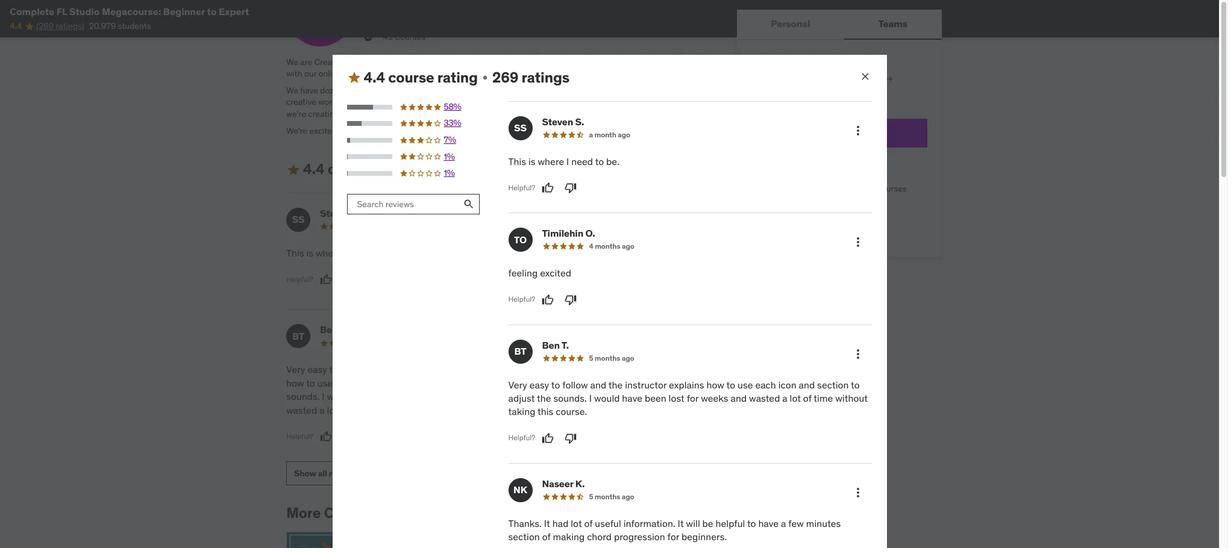Task type: locate. For each thing, give the bounding box(es) containing it.
timilehin o. for mark review by timilehin o. as unhelpful image
[[541, 207, 594, 219]]

1 vertical spatial had
[[553, 518, 569, 530]]

this is where i need to be. up mark review by steven s. as helpful icon
[[286, 247, 398, 259]]

be. down search reviews text box
[[384, 247, 398, 259]]

to for mark review by timilehin o. as unhelpful image
[[513, 214, 525, 226]]

xsmall image left learning
[[752, 205, 762, 217]]

lot
[[570, 364, 581, 376], [790, 392, 801, 405], [327, 404, 338, 416], [571, 518, 582, 530]]

0 horizontal spatial each
[[335, 377, 356, 389]]

chord
[[541, 391, 566, 403], [587, 531, 612, 543]]

course. inside dialog
[[556, 406, 587, 418]]

your down close modal icon
[[863, 85, 879, 96]]

months
[[594, 222, 619, 231], [595, 242, 621, 251], [595, 354, 621, 363], [595, 492, 621, 501]]

timilehin inside dialog
[[542, 227, 584, 239]]

would for mark review by timilehin o. as helpful image for mark review by timilehin o. as unhelpful image
[[327, 391, 353, 403]]

icon for mark review by timilehin o. as unhelpful image
[[358, 377, 376, 389]]

we left are
[[286, 56, 298, 67]]

0 vertical spatial nk
[[512, 330, 526, 342]]

feeling excited up mark review by timilehin o. as unhelpful icon
[[509, 267, 572, 279]]

course inside subscribe to this course and 25,000+ top‑rated udemy courses for your organization.
[[817, 74, 843, 84]]

be for mark review by timilehin o. as helpful image for mark review by timilehin o. as unhelpful icon
[[703, 518, 714, 530]]

2 5 months ago from the top
[[589, 492, 635, 501]]

course.
[[455, 404, 486, 416], [556, 406, 587, 418]]

timilehin
[[541, 207, 582, 219], [542, 227, 584, 239]]

bt
[[292, 330, 304, 342], [515, 345, 527, 358]]

1 horizontal spatial your
[[644, 56, 660, 67]]

it
[[543, 364, 549, 376], [677, 364, 683, 376], [544, 518, 550, 530], [678, 518, 684, 530]]

to for mark review by timilehin o. as unhelpful icon
[[514, 234, 527, 246]]

ss down medium image
[[292, 214, 305, 226]]

instructor inside dialog
[[625, 379, 667, 391]]

4 months ago for mark review by timilehin o. as unhelpful image
[[588, 222, 633, 231]]

1% button
[[347, 151, 480, 163], [347, 168, 480, 180]]

wasted inside dialog
[[749, 392, 780, 405]]

1 vertical spatial need
[[350, 247, 371, 259]]

beginners. for mark review by timilehin o. as unhelpful icon
[[682, 531, 727, 543]]

you right helping
[[597, 56, 611, 67]]

ago for be.
[[618, 130, 631, 139]]

1 5 months ago from the top
[[589, 354, 635, 363]]

minutes inside dialog
[[807, 518, 841, 530]]

25,000+ up the additional actions for review by steven s. image
[[861, 74, 894, 84]]

few
[[593, 377, 609, 389], [789, 518, 804, 530]]

us
[[421, 125, 430, 136]]

each inside dialog
[[756, 379, 776, 391]]

excited inside dialog
[[540, 267, 572, 279]]

xsmall image down 7% button
[[420, 165, 430, 175]]

0 horizontal spatial few
[[593, 377, 609, 389]]

1 vertical spatial easy
[[530, 379, 549, 391]]

4.4 course rating down here
[[303, 160, 418, 179]]

mark review by steven s. as helpful image
[[542, 182, 554, 194]]

follow
[[341, 364, 366, 376], [563, 379, 588, 391]]

where up mark review by steven s. as helpful icon
[[316, 247, 342, 259]]

1 vertical spatial instructor
[[625, 379, 667, 391]]

time
[[814, 392, 833, 405], [351, 404, 370, 416]]

k. for thanks. it had lot of useful information. it will be helpful to have a few minutes section of making chord progression for beginners.
[[574, 324, 584, 336]]

58% button
[[347, 101, 480, 113]]

1 vertical spatial where
[[316, 247, 342, 259]]

beginners.
[[636, 391, 681, 403], [682, 531, 727, 543]]

0 vertical spatial timilehin o.
[[541, 207, 594, 219]]

0 horizontal spatial this
[[437, 404, 452, 416]]

minutes
[[611, 377, 646, 389], [807, 518, 841, 530]]

and
[[845, 74, 859, 84], [612, 85, 626, 96], [501, 97, 515, 108], [554, 97, 568, 108], [432, 125, 446, 136], [790, 226, 804, 237], [368, 364, 385, 376], [379, 377, 395, 389], [591, 379, 607, 391], [799, 379, 815, 391], [464, 391, 480, 403], [731, 392, 747, 405]]

courses
[[395, 32, 426, 42], [324, 504, 380, 523]]

0 vertical spatial 1% button
[[347, 151, 480, 163]]

tools
[[857, 205, 875, 216]]

weeks
[[434, 391, 461, 403], [701, 392, 729, 405]]

creativity
[[315, 56, 351, 67], [402, 504, 468, 523]]

courses up "try udemy business"
[[819, 85, 848, 96]]

been for mark review by timilehin o. as unhelpful image
[[378, 391, 399, 403]]

1 horizontal spatial would
[[594, 392, 620, 405]]

mark review by ben t. as helpful image left mark review by ben t. as unhelpful image
[[542, 433, 554, 445]]

2 horizontal spatial course
[[817, 74, 843, 84]]

rating inside dialog
[[438, 68, 478, 87]]

xsmall image
[[481, 73, 490, 83]]

ben t. down mark review by timilehin o. as unhelpful icon
[[542, 339, 569, 351]]

1 horizontal spatial each
[[756, 379, 776, 391]]

very
[[286, 364, 305, 376], [509, 379, 527, 391]]

this inside dialog
[[538, 406, 554, 418]]

useful for mark review by timilehin o. as unhelpful image
[[594, 364, 620, 376]]

creativity up the online
[[315, 56, 351, 67]]

unleash up other
[[613, 56, 642, 67]]

for
[[850, 85, 860, 96], [420, 391, 432, 403], [622, 391, 634, 403], [687, 392, 699, 405], [668, 531, 680, 543]]

thanks. it had lot of useful information. it will be helpful to have a few minutes section of making chord progression for beginners. for mark review by timilehin o. as unhelpful icon
[[509, 518, 841, 543]]

1 horizontal spatial wasted
[[749, 392, 780, 405]]

time inside dialog
[[814, 392, 833, 405]]

very easy to follow and the instructor explains how to use each icon and section to adjust the sounds. i would have been lost for weeks and wasted a lot of time without taking this course. inside dialog
[[509, 379, 868, 418]]

courses left by
[[324, 504, 380, 523]]

explains for mark review by timilehin o. as unhelpful icon
[[669, 379, 705, 391]]

courses right 45 on the top
[[395, 32, 426, 42]]

0 vertical spatial be
[[475, 97, 484, 108]]

try udemy business
[[795, 127, 885, 139]]

0 vertical spatial 4.4
[[10, 21, 22, 32]]

we
[[448, 125, 459, 136]]

course down group
[[388, 68, 434, 87]]

4.4 right medium image
[[303, 160, 325, 179]]

use for mark review by timilehin o. as helpful image for mark review by timilehin o. as unhelpful icon
[[738, 379, 753, 391]]

mark review by steven s. as unhelpful image
[[565, 182, 577, 194]]

course left close modal icon
[[817, 74, 843, 84]]

unleash down engaging
[[542, 125, 571, 136]]

naseer k. for thanks. it had lot of useful information. it will be helpful to have a few minutes section of making chord progression for beginners.
[[541, 324, 584, 336]]

k. inside dialog
[[576, 478, 585, 490]]

1 horizontal spatial bt
[[515, 345, 527, 358]]

269 down creators
[[493, 68, 519, 87]]

chord inside dialog
[[587, 531, 612, 543]]

integrations
[[825, 226, 871, 237]]

1 horizontal spatial this is where i need to be.
[[509, 155, 620, 167]]

4.4 down complete
[[10, 21, 22, 32]]

269 down 7%
[[432, 160, 458, 179]]

i
[[567, 155, 569, 167], [345, 247, 347, 259], [322, 391, 325, 403], [590, 392, 592, 405]]

1 horizontal spatial be.
[[607, 155, 620, 167]]

2 1% from the top
[[444, 168, 455, 179]]

0 vertical spatial udemy
[[790, 85, 816, 96]]

0 horizontal spatial s.
[[353, 207, 362, 219]]

this for mark review by timilehin o. as unhelpful icon
[[509, 155, 526, 167]]

steven s.
[[542, 116, 584, 128], [320, 207, 362, 219]]

editing
[[584, 85, 610, 96]]

dedicated
[[518, 56, 556, 67]]

1 vertical spatial xsmall image
[[420, 165, 430, 175]]

udemy up 'organization.'
[[790, 85, 816, 96]]

naseer
[[541, 324, 572, 336], [542, 478, 574, 490]]

excited down creating.
[[310, 125, 337, 136]]

icon
[[358, 377, 376, 389], [779, 379, 797, 391]]

0 vertical spatial follow
[[341, 364, 366, 376]]

time for mark review by timilehin o. as unhelpful icon
[[814, 392, 833, 405]]

ben
[[320, 324, 338, 336], [542, 339, 560, 351]]

beginners. inside dialog
[[682, 531, 727, 543]]

2 5 from the top
[[589, 492, 594, 501]]

ratings for medium icon
[[522, 68, 570, 87]]

months for mark review by timilehin o. as unhelpful image
[[594, 222, 619, 231]]

education
[[401, 97, 438, 108]]

xsmall image for 45 courses
[[364, 32, 373, 43]]

1 vertical spatial 4.4 course rating
[[303, 160, 418, 179]]

1 5 from the top
[[589, 354, 594, 363]]

ratings)
[[56, 21, 84, 32]]

helpful for mark review by timilehin o. as unhelpful image
[[520, 377, 550, 389]]

1 vertical spatial few
[[789, 518, 804, 530]]

your left the month
[[573, 125, 589, 136]]

try
[[795, 127, 808, 139]]

information. for mark review by timilehin o. as unhelpful icon
[[624, 518, 676, 530]]

ago for instructor
[[622, 354, 635, 363]]

1 horizontal spatial how
[[707, 379, 725, 391]]

course right medium image
[[328, 160, 374, 179]]

0 vertical spatial mark review by timilehin o. as helpful image
[[541, 274, 553, 286]]

with left our
[[286, 68, 302, 79]]

courses down the areas
[[664, 97, 693, 108]]

0 vertical spatial feeling excited
[[507, 247, 570, 259]]

1 horizontal spatial 269
[[493, 68, 519, 87]]

ss down engaging
[[514, 122, 527, 134]]

4.4 course rating for medium icon
[[364, 68, 478, 87]]

taking
[[407, 404, 434, 416], [509, 406, 536, 418]]

taking for mark review by timilehin o. as unhelpful icon
[[509, 406, 536, 418]]

dialog
[[333, 55, 887, 549]]

ben t. down mark review by steven s. as helpful icon
[[320, 324, 347, 336]]

1 horizontal spatial you
[[526, 125, 540, 136]]

very for mark review by timilehin o. as unhelpful image
[[286, 364, 305, 376]]

33% button
[[347, 118, 480, 130]]

would inside dialog
[[594, 392, 620, 405]]

0 vertical spatial 269 ratings
[[493, 68, 570, 87]]

0 vertical spatial progression
[[568, 391, 619, 403]]

time for mark review by timilehin o. as unhelpful image
[[351, 404, 370, 416]]

ago for information.
[[622, 492, 635, 501]]

1 vertical spatial rating
[[377, 160, 418, 179]]

0 horizontal spatial easy
[[308, 364, 327, 376]]

thanks. it had lot of useful information. it will be helpful to have a few minutes section of making chord progression for beginners. inside dialog
[[509, 518, 841, 543]]

0 vertical spatial minutes
[[611, 377, 646, 389]]

need
[[572, 155, 593, 167], [350, 247, 371, 259]]

0 vertical spatial need
[[572, 155, 593, 167]]

years
[[359, 85, 379, 96]]

explains for mark review by timilehin o. as unhelpful image
[[447, 364, 482, 376]]

excited inside we are creativity unleashed, a group of professional creators dedicated to helping you unleash your creativity with our online courses. we have dozens of years of experience in design, illustration, filmmaking, video editing and other areas of creative work. we believe that education needs to be fun and engaging and that's exactly the kind of courses we're creating. we're excited to have you here with us and we can't wait to help you unleash your creativity. let's do this!
[[310, 125, 337, 136]]

1 horizontal spatial this
[[538, 406, 554, 418]]

0 vertical spatial feeling
[[507, 247, 537, 259]]

tab list containing personal
[[737, 10, 942, 40]]

to inside subscribe to this course and 25,000+ top‑rated udemy courses for your organization.
[[792, 74, 799, 84]]

timilehin for mark review by timilehin o. as unhelpful icon
[[542, 227, 584, 239]]

1% button down 7% button
[[347, 151, 480, 163]]

courses.
[[344, 68, 375, 79]]

business
[[844, 127, 885, 139]]

269 ratings for medium icon
[[493, 68, 570, 87]]

1 vertical spatial udemy
[[810, 127, 842, 139]]

1 horizontal spatial without
[[836, 392, 868, 405]]

1 horizontal spatial is
[[529, 155, 536, 167]]

0 vertical spatial timilehin
[[541, 207, 582, 219]]

where inside dialog
[[538, 155, 564, 167]]

1 vertical spatial 269
[[432, 160, 458, 179]]

1 1% button from the top
[[347, 151, 480, 163]]

adjust for mark review by timilehin o. as unhelpful icon
[[509, 392, 535, 405]]

rating down professional
[[438, 68, 478, 87]]

easy for mark review by timilehin o. as unhelpful image
[[308, 364, 327, 376]]

helpful
[[520, 377, 550, 389], [716, 518, 746, 530]]

creativity.
[[592, 125, 628, 136]]

rating down 7% button
[[377, 160, 418, 179]]

2 1% button from the top
[[347, 168, 480, 180]]

mark review by timilehin o. as helpful image left mark review by timilehin o. as unhelpful image
[[541, 274, 553, 286]]

k. down mark review by ben t. as unhelpful image
[[576, 478, 585, 490]]

timilehin o. inside dialog
[[542, 227, 595, 239]]

naseer down mark review by timilehin o. as unhelpful icon
[[541, 324, 572, 336]]

o. for mark review by timilehin o. as unhelpful image
[[584, 207, 594, 219]]

been
[[378, 391, 399, 403], [645, 392, 667, 405]]

1 horizontal spatial very easy to follow and the instructor explains how to use each icon and section to adjust the sounds. i would have been lost for weeks and wasted a lot of time without taking this course.
[[509, 379, 868, 418]]

1 vertical spatial unleash
[[542, 125, 571, 136]]

naseer k. down mark review by timilehin o. as unhelpful icon
[[541, 324, 584, 336]]

naseer k. down mark review by ben t. as unhelpful image
[[542, 478, 585, 490]]

(269 ratings)
[[36, 21, 84, 32]]

t.
[[340, 324, 347, 336], [562, 339, 569, 351]]

1 vertical spatial ss
[[292, 214, 305, 226]]

sounds. inside dialog
[[554, 392, 587, 405]]

269 ratings
[[493, 68, 570, 87], [432, 160, 509, 179]]

1 vertical spatial 269 ratings
[[432, 160, 509, 179]]

information. for mark review by timilehin o. as unhelpful image
[[622, 364, 674, 376]]

feeling for mark review by timilehin o. as unhelpful icon
[[509, 267, 538, 279]]

1 vertical spatial useful
[[595, 518, 622, 530]]

useful for mark review by timilehin o. as unhelpful icon
[[595, 518, 622, 530]]

4 inside dialog
[[589, 242, 594, 251]]

use inside dialog
[[738, 379, 753, 391]]

0 horizontal spatial icon
[[358, 377, 376, 389]]

ratings up submit search image
[[461, 160, 509, 179]]

269 ratings down the dedicated at left top
[[493, 68, 570, 87]]

2 horizontal spatial this
[[801, 74, 815, 84]]

0 vertical spatial t.
[[340, 324, 347, 336]]

this inside subscribe to this course and 25,000+ top‑rated udemy courses for your organization.
[[801, 74, 815, 84]]

0 horizontal spatial weeks
[[434, 391, 461, 403]]

xsmall image left 45 on the top
[[364, 32, 373, 43]]

and inside subscribe to this course and 25,000+ top‑rated udemy courses for your organization.
[[845, 74, 859, 84]]

1 vertical spatial follow
[[563, 379, 588, 391]]

follow for mark review by timilehin o. as helpful image for mark review by timilehin o. as unhelpful image
[[341, 364, 366, 376]]

sso and lms integrations
[[771, 226, 871, 237]]

we're
[[286, 109, 306, 119]]

you right help
[[526, 125, 540, 136]]

useful
[[594, 364, 620, 376], [595, 518, 622, 530]]

creativity right by
[[402, 504, 468, 523]]

naseer k. for nk
[[542, 478, 585, 490]]

courses right demand
[[878, 184, 908, 194]]

medium image
[[286, 163, 301, 177]]

1 horizontal spatial mark review by ben t. as helpful image
[[542, 433, 554, 445]]

269 ratings for medium image
[[432, 160, 509, 179]]

each for mark review by timilehin o. as helpful image for mark review by timilehin o. as unhelpful image
[[335, 377, 356, 389]]

0 horizontal spatial helpful
[[520, 377, 550, 389]]

demand
[[845, 184, 876, 194]]

work.
[[318, 97, 339, 108]]

269 for medium image
[[432, 160, 458, 179]]

had
[[551, 364, 567, 376], [553, 518, 569, 530]]

2 horizontal spatial your
[[863, 85, 879, 96]]

1 vertical spatial to
[[514, 234, 527, 246]]

1 vertical spatial be
[[507, 377, 518, 389]]

follow inside dialog
[[563, 379, 588, 391]]

269 inside dialog
[[493, 68, 519, 87]]

1% button up search reviews text box
[[347, 168, 480, 180]]

be.
[[607, 155, 620, 167], [384, 247, 398, 259]]

thanks. for mark review by timilehin o. as unhelpful image
[[507, 364, 541, 376]]

269 ratings up submit search image
[[432, 160, 509, 179]]

we up creative
[[286, 85, 298, 96]]

mark review by timilehin o. as helpful image
[[541, 274, 553, 286], [542, 294, 554, 306]]

1 vertical spatial 4.4
[[364, 68, 385, 87]]

be inside dialog
[[703, 518, 714, 530]]

0 horizontal spatial rating
[[377, 160, 418, 179]]

use for mark review by timilehin o. as helpful image for mark review by timilehin o. as unhelpful image
[[317, 377, 333, 389]]

this
[[801, 74, 815, 84], [437, 404, 452, 416], [538, 406, 554, 418]]

dialog containing 4.4 course rating
[[333, 55, 887, 549]]

have
[[300, 85, 318, 96], [349, 125, 366, 136], [563, 377, 583, 389], [355, 391, 375, 403], [622, 392, 643, 405], [759, 518, 779, 530]]

1 horizontal spatial sounds.
[[554, 392, 587, 405]]

udemy right try
[[810, 127, 842, 139]]

20,979
[[89, 21, 116, 32]]

steven s. inside dialog
[[542, 116, 584, 128]]

where up mark review by steven s. as helpful image
[[538, 155, 564, 167]]

lost for mark review by timilehin o. as helpful image for mark review by timilehin o. as unhelpful image
[[402, 391, 417, 403]]

in-
[[835, 184, 845, 194]]

0 vertical spatial will
[[685, 364, 699, 376]]

had inside dialog
[[553, 518, 569, 530]]

excited up mark review by timilehin o. as unhelpful icon
[[540, 267, 572, 279]]

1 vertical spatial 4 months ago
[[589, 242, 635, 251]]

0 vertical spatial rating
[[438, 68, 478, 87]]

1 horizontal spatial course
[[388, 68, 434, 87]]

0 vertical spatial information.
[[622, 364, 674, 376]]

0 horizontal spatial would
[[327, 391, 353, 403]]

you left here
[[368, 125, 382, 136]]

1 1% from the top
[[444, 151, 455, 162]]

be. down a month ago
[[607, 155, 620, 167]]

0 horizontal spatial making
[[507, 391, 539, 403]]

k. down mark review by timilehin o. as unhelpful icon
[[574, 324, 584, 336]]

xsmall image for learning engagement tools
[[752, 205, 762, 217]]

the inside we are creativity unleashed, a group of professional creators dedicated to helping you unleash your creativity with our online courses. we have dozens of years of experience in design, illustration, filmmaking, video editing and other areas of creative work. we believe that education needs to be fun and engaging and that's exactly the kind of courses we're creating. we're excited to have you here with us and we can't wait to help you unleash your creativity. let's do this!
[[622, 97, 634, 108]]

0 horizontal spatial this is where i need to be.
[[286, 247, 398, 259]]

ss
[[514, 122, 527, 134], [292, 214, 305, 226]]

45 courses
[[383, 32, 426, 42]]

studio
[[69, 5, 100, 17]]

naseer down mark review by ben t. as unhelpful image
[[542, 478, 574, 490]]

naseer k. inside dialog
[[542, 478, 585, 490]]

course for medium image
[[328, 160, 374, 179]]

course. for mark review by timilehin o. as helpful image for mark review by timilehin o. as unhelpful icon
[[556, 406, 587, 418]]

excited
[[310, 125, 337, 136], [539, 247, 570, 259], [540, 267, 572, 279]]

timilehin o.
[[541, 207, 594, 219], [542, 227, 595, 239]]

5
[[589, 354, 594, 363], [589, 492, 594, 501]]

lost inside dialog
[[669, 392, 685, 405]]

very easy to follow and the instructor explains how to use each icon and section to adjust the sounds. i would have been lost for weeks and wasted a lot of time without taking this course. for mark review by timilehin o. as unhelpful image
[[286, 364, 486, 416]]

0 vertical spatial unleash
[[613, 56, 642, 67]]

2 vertical spatial 4.4
[[303, 160, 325, 179]]

your
[[644, 56, 660, 67], [863, 85, 879, 96], [573, 125, 589, 136]]

0 vertical spatial making
[[507, 391, 539, 403]]

1 vertical spatial this is where i need to be.
[[286, 247, 398, 259]]

need for mark review by timilehin o. as unhelpful icon
[[572, 155, 593, 167]]

naseer inside dialog
[[542, 478, 574, 490]]

0 vertical spatial steven
[[542, 116, 573, 128]]

ben t.
[[320, 324, 347, 336], [542, 339, 569, 351]]

1 horizontal spatial ratings
[[522, 68, 570, 87]]

4.4 course rating down group
[[364, 68, 478, 87]]

courses
[[819, 85, 848, 96], [664, 97, 693, 108], [878, 184, 908, 194]]

mark review by timilehin o. as helpful image left mark review by timilehin o. as unhelpful icon
[[542, 294, 554, 306]]

section
[[397, 377, 429, 389], [648, 377, 679, 389], [818, 379, 849, 391], [509, 531, 540, 543]]

courses for more
[[324, 504, 380, 523]]

1 horizontal spatial time
[[814, 392, 833, 405]]

4 months ago
[[588, 222, 633, 231], [589, 242, 635, 251]]

feeling excited up mark review by timilehin o. as unhelpful image
[[507, 247, 570, 259]]

1 horizontal spatial minutes
[[807, 518, 841, 530]]

sounds.
[[286, 391, 320, 403], [554, 392, 587, 405]]

0 horizontal spatial steven s.
[[320, 207, 362, 219]]

experience
[[390, 85, 432, 96]]

0 vertical spatial explains
[[447, 364, 482, 376]]

making
[[507, 391, 539, 403], [553, 531, 585, 543]]

0 horizontal spatial creativity
[[315, 56, 351, 67]]

0 horizontal spatial 269
[[432, 160, 458, 179]]

tab list
[[737, 10, 942, 40]]

2 vertical spatial courses
[[878, 184, 908, 194]]

sso
[[771, 226, 788, 237]]

1 vertical spatial is
[[307, 247, 314, 259]]

mark review by ben t. as helpful image up show all reviews on the left bottom of page
[[320, 431, 332, 443]]

4.4 down the unleashed,
[[364, 68, 385, 87]]

0 vertical spatial 269
[[493, 68, 519, 87]]

ratings
[[522, 68, 570, 87], [461, 160, 509, 179]]

1 vertical spatial courses
[[324, 504, 380, 523]]

your left creativity
[[644, 56, 660, 67]]

xsmall image
[[364, 32, 373, 43], [420, 165, 430, 175], [752, 205, 762, 217]]

this is where i need to be. up mark review by steven s. as unhelpful icon
[[509, 155, 620, 167]]

ratings down the dedicated at left top
[[522, 68, 570, 87]]

1 vertical spatial 5 months ago
[[589, 492, 635, 501]]

feeling excited for mark review by timilehin o. as unhelpful icon
[[509, 267, 572, 279]]

this for mark review by timilehin o. as unhelpful image
[[286, 247, 304, 259]]

1 horizontal spatial explains
[[669, 379, 705, 391]]

5 months ago for the
[[589, 354, 635, 363]]

a
[[397, 56, 401, 67], [589, 130, 593, 139], [586, 377, 591, 389], [783, 392, 788, 405], [320, 404, 325, 416], [781, 518, 787, 530]]

subscribe to this course and 25,000+ top‑rated udemy courses for your organization.
[[752, 74, 894, 108]]

1 vertical spatial making
[[553, 531, 585, 543]]

0 horizontal spatial xsmall image
[[364, 32, 373, 43]]

progression
[[568, 391, 619, 403], [614, 531, 666, 543]]

0 horizontal spatial is
[[307, 247, 314, 259]]

helpful for mark review by timilehin o. as unhelpful icon
[[716, 518, 746, 530]]

1 vertical spatial adjust
[[509, 392, 535, 405]]

with left the us
[[403, 125, 419, 136]]

we down dozens
[[341, 97, 353, 108]]

steven
[[542, 116, 573, 128], [320, 207, 351, 219]]

where
[[538, 155, 564, 167], [316, 247, 342, 259]]

mark review by ben t. as helpful image
[[320, 431, 332, 443], [542, 433, 554, 445]]

excited for mark review by timilehin o. as helpful image for mark review by timilehin o. as unhelpful icon
[[540, 267, 572, 279]]

excited up mark review by timilehin o. as unhelpful image
[[539, 247, 570, 259]]

25,000+ up learning
[[771, 184, 804, 194]]

icon for mark review by timilehin o. as unhelpful icon
[[779, 379, 797, 391]]

is
[[529, 155, 536, 167], [307, 247, 314, 259]]

Search reviews text field
[[347, 194, 459, 215]]



Task type: vqa. For each thing, say whether or not it's contained in the screenshot.


Task type: describe. For each thing, give the bounding box(es) containing it.
mark review by ben t. as unhelpful image
[[565, 433, 577, 445]]

more
[[286, 504, 321, 523]]

thanks. it had lot of useful information. it will be helpful to have a few minutes section of making chord progression for beginners. for mark review by timilehin o. as unhelpful image
[[507, 364, 699, 403]]

very easy to follow and the instructor explains how to use each icon and section to adjust the sounds. i would have been lost for weeks and wasted a lot of time without taking this course. for mark review by timilehin o. as unhelpful icon
[[509, 379, 868, 418]]

where for mark review by timilehin o. as helpful image for mark review by timilehin o. as unhelpful icon
[[538, 155, 564, 167]]

believe
[[355, 97, 382, 108]]

1 vertical spatial we
[[286, 85, 298, 96]]

without for mark review by timilehin o. as unhelpful icon
[[836, 392, 868, 405]]

how for mark review by timilehin o. as unhelpful icon
[[707, 379, 725, 391]]

courses inside we are creativity unleashed, a group of professional creators dedicated to helping you unleash your creativity with our online courses. we have dozens of years of experience in design, illustration, filmmaking, video editing and other areas of creative work. we believe that education needs to be fun and engaging and that's exactly the kind of courses we're creating. we're excited to have you here with us and we can't wait to help you unleash your creativity. let's do this!
[[664, 97, 693, 108]]

creative
[[286, 97, 316, 108]]

where for mark review by timilehin o. as helpful image for mark review by timilehin o. as unhelpful image
[[316, 247, 342, 259]]

reviews
[[329, 468, 359, 479]]

more courses by creativity unleashed
[[286, 504, 543, 523]]

kind
[[636, 97, 652, 108]]

ss for mark review by timilehin o. as unhelpful image
[[292, 214, 305, 226]]

help
[[508, 125, 524, 136]]

can't
[[461, 125, 479, 136]]

269 for medium icon
[[493, 68, 519, 87]]

lms
[[806, 226, 823, 237]]

fl
[[57, 5, 67, 17]]

weeks for mark review by timilehin o. as unhelpful icon
[[701, 392, 729, 405]]

sounds. for mark review by timilehin o. as unhelpful image
[[286, 391, 320, 403]]

megacourse:
[[102, 5, 161, 17]]

helping
[[567, 56, 595, 67]]

your inside subscribe to this course and 25,000+ top‑rated udemy courses for your organization.
[[863, 85, 879, 96]]

chord for mark review by timilehin o. as unhelpful icon
[[587, 531, 612, 543]]

20,979 students
[[89, 21, 151, 32]]

udemy business image
[[752, 54, 837, 69]]

other
[[628, 85, 648, 96]]

making for mark review by timilehin o. as unhelpful image
[[507, 391, 539, 403]]

k. for nk
[[576, 478, 585, 490]]

how for mark review by timilehin o. as unhelpful image
[[286, 377, 304, 389]]

mark review by timilehin o. as helpful image for mark review by timilehin o. as unhelpful image
[[541, 274, 553, 286]]

courses inside subscribe to this course and 25,000+ top‑rated udemy courses for your organization.
[[819, 85, 848, 96]]

organization.
[[752, 97, 800, 108]]

creativity inside we are creativity unleashed, a group of professional creators dedicated to helping you unleash your creativity with our online courses. we have dozens of years of experience in design, illustration, filmmaking, video editing and other areas of creative work. we believe that education needs to be fun and engaging and that's exactly the kind of courses we're creating. we're excited to have you here with us and we can't wait to help you unleash your creativity. let's do this!
[[315, 56, 351, 67]]

video
[[562, 85, 582, 96]]

excited for mark review by timilehin o. as helpful image for mark review by timilehin o. as unhelpful image
[[539, 247, 570, 259]]

here
[[384, 125, 401, 136]]

rating for medium image
[[377, 160, 418, 179]]

that's
[[570, 97, 591, 108]]

1 vertical spatial nk
[[514, 484, 528, 496]]

creativity
[[662, 56, 697, 67]]

progression for mark review by timilehin o. as unhelpful icon
[[614, 531, 666, 543]]

all
[[318, 468, 327, 479]]

we're
[[286, 125, 308, 136]]

is for mark review by timilehin o. as unhelpful image
[[307, 247, 314, 259]]

1 horizontal spatial t.
[[562, 339, 569, 351]]

beginner
[[163, 5, 205, 17]]

students
[[118, 21, 151, 32]]

be for mark review by timilehin o. as helpful image for mark review by timilehin o. as unhelpful image
[[507, 377, 518, 389]]

ratings for medium image
[[461, 160, 509, 179]]

learning
[[771, 205, 804, 216]]

been for mark review by timilehin o. as unhelpful icon
[[645, 392, 667, 405]]

creators
[[485, 56, 516, 67]]

fresh
[[806, 184, 826, 194]]

5 months ago for useful
[[589, 492, 635, 501]]

fun
[[487, 97, 499, 108]]

we are creativity unleashed, a group of professional creators dedicated to helping you unleash your creativity with our online courses. we have dozens of years of experience in design, illustration, filmmaking, video editing and other areas of creative work. we believe that education needs to be fun and engaging and that's exactly the kind of courses we're creating. we're excited to have you here with us and we can't wait to help you unleash your creativity. let's do this!
[[286, 56, 697, 136]]

58%
[[444, 101, 462, 112]]

close modal image
[[860, 71, 872, 83]]

rating for medium icon
[[438, 68, 478, 87]]

design,
[[443, 85, 470, 96]]

beginners. for mark review by timilehin o. as unhelpful image
[[636, 391, 681, 403]]

o. for mark review by timilehin o. as unhelpful icon
[[586, 227, 595, 239]]

needs
[[440, 97, 463, 108]]

this for mark review by timilehin o. as unhelpful image
[[437, 404, 452, 416]]

1 vertical spatial ben
[[542, 339, 560, 351]]

by
[[383, 504, 399, 523]]

lost for mark review by timilehin o. as helpful image for mark review by timilehin o. as unhelpful icon
[[669, 392, 685, 405]]

0 horizontal spatial you
[[368, 125, 382, 136]]

a inside we are creativity unleashed, a group of professional creators dedicated to helping you unleash your creativity with our online courses. we have dozens of years of experience in design, illustration, filmmaking, video editing and other areas of creative work. we believe that education needs to be fun and engaging and that's exactly the kind of courses we're creating. we're excited to have you here with us and we can't wait to help you unleash your creativity. let's do this!
[[397, 56, 401, 67]]

subscribe
[[752, 74, 790, 84]]

wasted for mark review by timilehin o. as helpful image for mark review by timilehin o. as unhelpful icon
[[749, 392, 780, 405]]

(269
[[36, 21, 54, 32]]

1 horizontal spatial with
[[403, 125, 419, 136]]

25,000+ inside subscribe to this course and 25,000+ top‑rated udemy courses for your organization.
[[861, 74, 894, 84]]

this is where i need to be. for mark review by timilehin o. as unhelpful icon
[[509, 155, 620, 167]]

learning engagement tools
[[771, 205, 875, 216]]

let's
[[630, 125, 648, 136]]

filmmaking,
[[516, 85, 560, 96]]

in
[[434, 85, 441, 96]]

2 horizontal spatial courses
[[878, 184, 908, 194]]

additional actions for review by steven s. image
[[851, 123, 866, 138]]

timilehin for mark review by timilehin o. as unhelpful image
[[541, 207, 582, 219]]

adjust for mark review by timilehin o. as unhelpful image
[[442, 377, 468, 389]]

submit search image
[[463, 198, 475, 210]]

our
[[304, 68, 317, 79]]

1 vertical spatial creativity
[[402, 504, 468, 523]]

steven s. for mark review by timilehin o. as unhelpful icon
[[542, 116, 584, 128]]

instructor for mark review by timilehin o. as helpful image for mark review by timilehin o. as unhelpful image
[[403, 364, 445, 376]]

easy for mark review by timilehin o. as unhelpful icon
[[530, 379, 549, 391]]

very for mark review by timilehin o. as unhelpful icon
[[509, 379, 527, 391]]

&
[[828, 184, 833, 194]]

sounds. for mark review by timilehin o. as unhelpful icon
[[554, 392, 587, 405]]

a month ago
[[589, 130, 631, 139]]

making for mark review by timilehin o. as unhelpful icon
[[553, 531, 585, 543]]

that
[[384, 97, 399, 108]]

0 horizontal spatial ben
[[320, 324, 338, 336]]

teams
[[879, 18, 908, 30]]

thanks. for mark review by timilehin o. as unhelpful icon
[[509, 518, 542, 530]]

expert
[[219, 5, 249, 17]]

minutes for mark review by timilehin o. as unhelpful image
[[611, 377, 646, 389]]

0 vertical spatial we
[[286, 56, 298, 67]]

0 horizontal spatial 25,000+
[[771, 184, 804, 194]]

0 vertical spatial with
[[286, 68, 302, 79]]

show all reviews
[[294, 468, 359, 479]]

without for mark review by timilehin o. as unhelpful image
[[373, 404, 405, 416]]

mark review by timilehin o. as unhelpful image
[[564, 274, 576, 286]]

show
[[294, 468, 316, 479]]

mark review by timilehin o. as helpful image for mark review by timilehin o. as unhelpful icon
[[542, 294, 554, 306]]

professional
[[437, 56, 483, 67]]

for inside subscribe to this course and 25,000+ top‑rated udemy courses for your organization.
[[850, 85, 860, 96]]

unleashed
[[471, 504, 543, 523]]

try udemy business link
[[752, 119, 928, 148]]

2 vertical spatial we
[[341, 97, 353, 108]]

is for mark review by timilehin o. as unhelpful icon
[[529, 155, 536, 167]]

7% button
[[347, 134, 480, 146]]

unleashed,
[[353, 56, 395, 67]]

mark review by steven s. as helpful image
[[320, 274, 332, 286]]

0 vertical spatial your
[[644, 56, 660, 67]]

complete fl studio megacourse: beginner to expert
[[10, 5, 249, 17]]

do
[[650, 125, 659, 136]]

illustration,
[[472, 85, 514, 96]]

4.4 course rating for medium image
[[303, 160, 418, 179]]

33%
[[444, 118, 461, 129]]

follow for mark review by timilehin o. as helpful image for mark review by timilehin o. as unhelpful icon
[[563, 379, 588, 391]]

0 horizontal spatial ben t.
[[320, 324, 347, 336]]

medium image
[[347, 71, 361, 85]]

udemy inside subscribe to this course and 25,000+ top‑rated udemy courses for your organization.
[[790, 85, 816, 96]]

exactly
[[593, 97, 620, 108]]

group
[[403, 56, 425, 67]]

4.4 for medium icon
[[364, 68, 385, 87]]

additional actions for review by ben t. image
[[851, 347, 866, 362]]

creating.
[[308, 109, 341, 119]]

show all reviews button
[[286, 462, 367, 486]]

be inside we are creativity unleashed, a group of professional creators dedicated to helping you unleash your creativity with our online courses. we have dozens of years of experience in design, illustration, filmmaking, video editing and other areas of creative work. we believe that education needs to be fun and engaging and that's exactly the kind of courses we're creating. we're excited to have you here with us and we can't wait to help you unleash your creativity. let's do this!
[[475, 97, 484, 108]]

0 horizontal spatial unleash
[[542, 125, 571, 136]]

ss for mark review by timilehin o. as unhelpful icon
[[514, 122, 527, 134]]

course. for mark review by timilehin o. as helpful image for mark review by timilehin o. as unhelpful image
[[455, 404, 486, 416]]

0 horizontal spatial 4.4
[[10, 21, 22, 32]]

naseer for nk
[[542, 478, 574, 490]]

2 horizontal spatial you
[[597, 56, 611, 67]]

instructor for mark review by timilehin o. as helpful image for mark review by timilehin o. as unhelpful icon
[[625, 379, 667, 391]]

0 horizontal spatial your
[[573, 125, 589, 136]]

additional actions for review by timilehin o. image
[[851, 235, 866, 250]]

taking for mark review by timilehin o. as unhelpful image
[[407, 404, 434, 416]]

5 for ben t.
[[589, 354, 594, 363]]

feeling for mark review by timilehin o. as unhelpful image
[[507, 247, 537, 259]]

1 horizontal spatial xsmall image
[[420, 165, 430, 175]]

month
[[595, 130, 617, 139]]

additional actions for review by naseer k. image
[[851, 486, 866, 500]]

steven for mark review by timilehin o. as unhelpful image
[[320, 207, 351, 219]]

25,000+ fresh & in-demand courses
[[771, 184, 908, 194]]

personal button
[[737, 10, 845, 39]]

progression for mark review by timilehin o. as unhelpful image
[[568, 391, 619, 403]]

7%
[[444, 134, 456, 145]]

engagement
[[806, 205, 855, 216]]

had for mark review by timilehin o. as unhelpful image
[[551, 364, 567, 376]]

each for mark review by timilehin o. as helpful image for mark review by timilehin o. as unhelpful icon
[[756, 379, 776, 391]]

this is where i need to be. for mark review by timilehin o. as unhelpful image
[[286, 247, 398, 259]]

45
[[383, 32, 393, 42]]

naseer for thanks. it had lot of useful information. it will be helpful to have a few minutes section of making chord progression for beginners.
[[541, 324, 572, 336]]

4 for mark review by timilehin o. as unhelpful icon
[[589, 242, 594, 251]]

dozens
[[320, 85, 347, 96]]

online
[[319, 68, 342, 79]]

weeks for mark review by timilehin o. as unhelpful image
[[434, 391, 461, 403]]

teams button
[[845, 10, 942, 39]]

wait
[[481, 125, 496, 136]]

are
[[300, 56, 312, 67]]

s. for mark review by timilehin o. as unhelpful image
[[353, 207, 362, 219]]

0 vertical spatial bt
[[292, 330, 304, 342]]

had for mark review by timilehin o. as unhelpful icon
[[553, 518, 569, 530]]

4 months ago for mark review by timilehin o. as unhelpful icon
[[589, 242, 635, 251]]

steven s. for mark review by timilehin o. as unhelpful image
[[320, 207, 362, 219]]

complete
[[10, 5, 54, 17]]

course for medium icon
[[388, 68, 434, 87]]

engaging
[[517, 97, 552, 108]]

this for mark review by timilehin o. as unhelpful icon
[[538, 406, 554, 418]]

mark review by timilehin o. as unhelpful image
[[565, 294, 577, 306]]

personal
[[772, 18, 811, 30]]

1 vertical spatial ben t.
[[542, 339, 569, 351]]

need for mark review by timilehin o. as unhelpful image
[[350, 247, 371, 259]]

would for mark review by timilehin o. as helpful image for mark review by timilehin o. as unhelpful icon
[[594, 392, 620, 405]]

creativity unleashed link
[[402, 504, 543, 523]]

will for mark review by timilehin o. as unhelpful icon
[[686, 518, 700, 530]]

months for mark review by timilehin o. as unhelpful icon
[[595, 242, 621, 251]]

0 horizontal spatial mark review by ben t. as helpful image
[[320, 431, 332, 443]]

creativity unleashed image
[[286, 0, 354, 47]]

this!
[[661, 125, 677, 136]]



